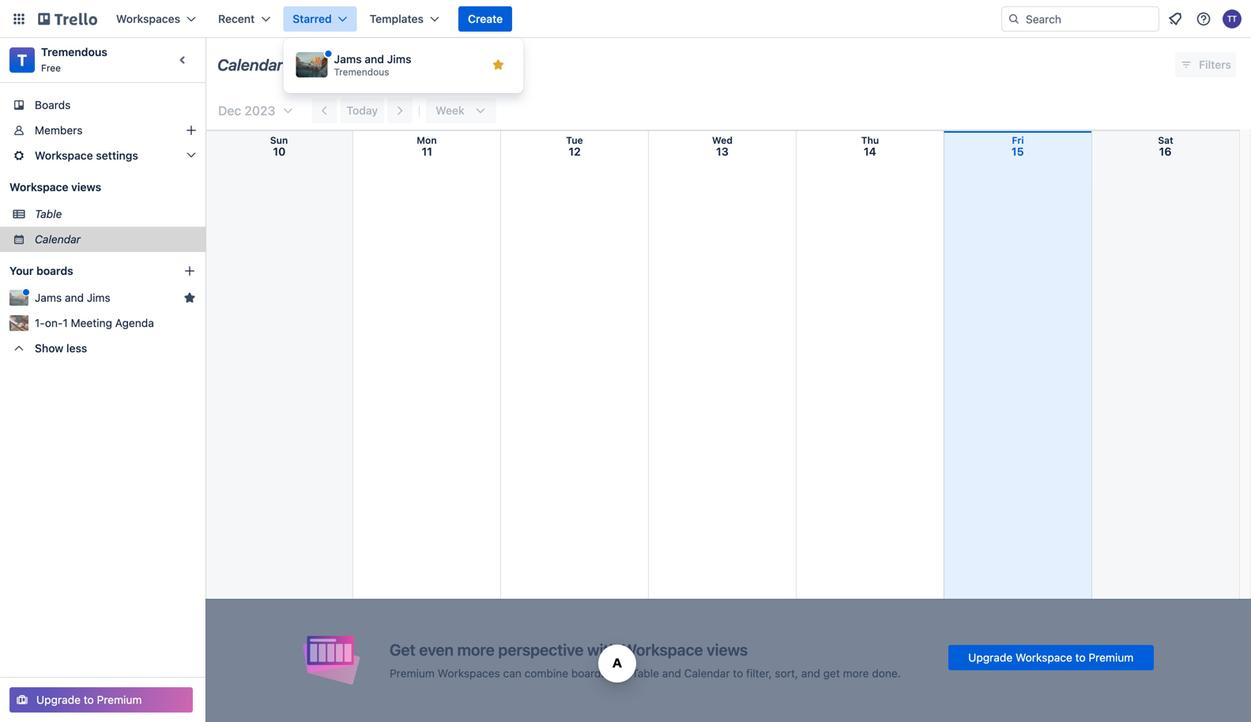 Task type: describe. For each thing, give the bounding box(es) containing it.
0 horizontal spatial premium
[[97, 694, 142, 707]]

jams and jims tremendous
[[334, 53, 412, 77]]

0 horizontal spatial tremendous
[[41, 45, 107, 59]]

and inside jams and jims tremendous
[[365, 53, 384, 66]]

Calendar text field
[[217, 50, 283, 80]]

thu
[[862, 135, 879, 146]]

jams for jams and jims
[[35, 291, 62, 304]]

upgrade workspace to premium
[[969, 652, 1134, 665]]

12
[[569, 145, 581, 158]]

jams and jims link
[[35, 290, 177, 306]]

calendar link
[[35, 232, 196, 247]]

tremendous inside jams and jims tremendous
[[334, 66, 389, 77]]

create
[[468, 12, 503, 25]]

and right into
[[662, 667, 681, 680]]

terry turtle (terryturtle) image
[[1223, 9, 1242, 28]]

your
[[9, 264, 34, 278]]

show less
[[35, 342, 87, 355]]

tue
[[566, 135, 583, 146]]

show less button
[[0, 336, 206, 361]]

sat
[[1159, 135, 1174, 146]]

workspace navigation collapse icon image
[[172, 49, 195, 71]]

upgrade to premium link
[[9, 688, 193, 713]]

fri
[[1012, 135, 1024, 146]]

0 notifications image
[[1166, 9, 1185, 28]]

get even more perspective with workspace views premium workspaces can combine boards into table and calendar to filter, sort, and get more done.
[[390, 641, 901, 680]]

primary element
[[0, 0, 1252, 38]]

jams for jams and jims tremendous
[[334, 53, 362, 66]]

templates
[[370, 12, 424, 25]]

workspaces inside popup button
[[116, 12, 180, 25]]

workspace settings
[[35, 149, 138, 162]]

1-on-1 meeting agenda
[[35, 317, 154, 330]]

premium inside get even more perspective with workspace views premium workspaces can combine boards into table and calendar to filter, sort, and get more done.
[[390, 667, 435, 680]]

workspaces inside get even more perspective with workspace views premium workspaces can combine boards into table and calendar to filter, sort, and get more done.
[[438, 667, 500, 680]]

your boards with 2 items element
[[9, 262, 160, 281]]

search image
[[1008, 13, 1021, 25]]

workspace inside popup button
[[35, 149, 93, 162]]

to inside upgrade workspace to premium link
[[1076, 652, 1086, 665]]

table inside get even more perspective with workspace views premium workspaces can combine boards into table and calendar to filter, sort, and get more done.
[[632, 667, 659, 680]]

show
[[35, 342, 64, 355]]

settings
[[96, 149, 138, 162]]

0 vertical spatial premium
[[1089, 652, 1134, 665]]

combine
[[525, 667, 569, 680]]

to inside upgrade to premium link
[[84, 694, 94, 707]]

recent
[[218, 12, 255, 25]]

can
[[503, 667, 522, 680]]

get
[[390, 641, 416, 659]]

0 vertical spatial views
[[71, 181, 101, 194]]

upgrade for upgrade workspace to premium
[[969, 652, 1013, 665]]

1
[[63, 317, 68, 330]]

agenda
[[115, 317, 154, 330]]

1-on-1 meeting agenda link
[[35, 315, 196, 331]]

today
[[347, 104, 378, 117]]

upgrade to premium
[[36, 694, 142, 707]]

boards inside get even more perspective with workspace views premium workspaces can combine boards into table and calendar to filter, sort, and get more done.
[[572, 667, 607, 680]]

0 horizontal spatial calendar
[[35, 233, 81, 246]]

perspective
[[498, 641, 584, 659]]

workspace settings button
[[0, 143, 206, 168]]

calendar inside get even more perspective with workspace views premium workspaces can combine boards into table and calendar to filter, sort, and get more done.
[[684, 667, 730, 680]]

into
[[610, 667, 629, 680]]

table inside table link
[[35, 208, 62, 221]]

jams and jims
[[35, 291, 110, 304]]

even
[[419, 641, 454, 659]]

workspace inside get even more perspective with workspace views premium workspaces can combine boards into table and calendar to filter, sort, and get more done.
[[622, 641, 703, 659]]

t
[[17, 51, 27, 69]]

filters button
[[1176, 52, 1237, 77]]



Task type: locate. For each thing, give the bounding box(es) containing it.
jims up 1-on-1 meeting agenda
[[87, 291, 110, 304]]

1 horizontal spatial table
[[632, 667, 659, 680]]

0 horizontal spatial to
[[84, 694, 94, 707]]

and
[[365, 53, 384, 66], [65, 291, 84, 304], [662, 667, 681, 680], [802, 667, 821, 680]]

with
[[588, 641, 619, 659]]

views
[[71, 181, 101, 194], [707, 641, 748, 659]]

tremendous
[[41, 45, 107, 59], [334, 66, 389, 77]]

starred
[[293, 12, 332, 25]]

members link
[[0, 118, 206, 143]]

jims inside jams and jims tremendous
[[387, 53, 412, 66]]

starred icon image down add board 'image'
[[183, 292, 196, 304]]

2 vertical spatial to
[[84, 694, 94, 707]]

1-
[[35, 317, 45, 330]]

filter,
[[747, 667, 772, 680]]

templates button
[[360, 6, 449, 32]]

0 vertical spatial boards
[[36, 264, 73, 278]]

upgrade
[[969, 652, 1013, 665], [36, 694, 81, 707]]

starred icon image down "create" button
[[492, 59, 505, 71]]

premium
[[1089, 652, 1134, 665], [390, 667, 435, 680], [97, 694, 142, 707]]

week button
[[426, 98, 496, 123]]

calendar up "your boards"
[[35, 233, 81, 246]]

and inside jams and jims link
[[65, 291, 84, 304]]

1 horizontal spatial jams
[[334, 53, 362, 66]]

14
[[864, 145, 877, 158]]

table link
[[35, 206, 196, 222]]

1 horizontal spatial views
[[707, 641, 748, 659]]

0 vertical spatial table
[[35, 208, 62, 221]]

wed
[[712, 135, 733, 146]]

calendar down recent popup button
[[217, 55, 283, 74]]

2 horizontal spatial premium
[[1089, 652, 1134, 665]]

0 vertical spatial jams
[[334, 53, 362, 66]]

1 vertical spatial upgrade
[[36, 694, 81, 707]]

more right 'even'
[[457, 641, 495, 659]]

1 horizontal spatial jims
[[387, 53, 412, 66]]

jims for jams and jims tremendous
[[387, 53, 412, 66]]

recent button
[[209, 6, 280, 32]]

dec
[[218, 103, 241, 118]]

0 vertical spatial tremendous
[[41, 45, 107, 59]]

tremendous link
[[41, 45, 107, 59]]

views down "workspace settings"
[[71, 181, 101, 194]]

boards
[[36, 264, 73, 278], [572, 667, 607, 680]]

boards link
[[0, 93, 206, 118]]

0 horizontal spatial starred icon image
[[183, 292, 196, 304]]

11
[[422, 145, 433, 158]]

starred button
[[283, 6, 357, 32]]

more right get
[[843, 667, 869, 680]]

filters
[[1200, 58, 1232, 71]]

workspaces button
[[107, 6, 206, 32]]

today button
[[340, 98, 384, 123]]

15
[[1012, 145, 1024, 158]]

16
[[1160, 145, 1172, 158]]

1 vertical spatial jams
[[35, 291, 62, 304]]

upgrade workspace to premium link
[[949, 646, 1154, 671]]

t link
[[9, 47, 35, 73]]

2 horizontal spatial to
[[1076, 652, 1086, 665]]

boards up jams and jims
[[36, 264, 73, 278]]

1 vertical spatial calendar
[[35, 233, 81, 246]]

0 vertical spatial calendar
[[217, 55, 283, 74]]

jams up on-
[[35, 291, 62, 304]]

back to home image
[[38, 6, 97, 32]]

1 horizontal spatial boards
[[572, 667, 607, 680]]

and left get
[[802, 667, 821, 680]]

your boards
[[9, 264, 73, 278]]

jams inside jams and jims tremendous
[[334, 53, 362, 66]]

1 horizontal spatial to
[[733, 667, 744, 680]]

0 horizontal spatial upgrade
[[36, 694, 81, 707]]

0 horizontal spatial boards
[[36, 264, 73, 278]]

0 vertical spatial upgrade
[[969, 652, 1013, 665]]

2 vertical spatial calendar
[[684, 667, 730, 680]]

0 horizontal spatial workspaces
[[116, 12, 180, 25]]

workspaces down 'even'
[[438, 667, 500, 680]]

jims inside jams and jims link
[[87, 291, 110, 304]]

0 vertical spatial jims
[[387, 53, 412, 66]]

tremendous up today
[[334, 66, 389, 77]]

1 vertical spatial table
[[632, 667, 659, 680]]

get
[[824, 667, 840, 680]]

1 horizontal spatial premium
[[390, 667, 435, 680]]

1 vertical spatial premium
[[390, 667, 435, 680]]

jams
[[334, 53, 362, 66], [35, 291, 62, 304]]

tremendous up free
[[41, 45, 107, 59]]

boards
[[35, 98, 71, 111]]

0 vertical spatial more
[[457, 641, 495, 659]]

meeting
[[71, 317, 112, 330]]

13
[[716, 145, 729, 158]]

0 horizontal spatial table
[[35, 208, 62, 221]]

2 vertical spatial premium
[[97, 694, 142, 707]]

more
[[457, 641, 495, 659], [843, 667, 869, 680]]

1 horizontal spatial starred icon image
[[492, 59, 505, 71]]

0 horizontal spatial more
[[457, 641, 495, 659]]

1 horizontal spatial tremendous
[[334, 66, 389, 77]]

views up filter,
[[707, 641, 748, 659]]

1 vertical spatial workspaces
[[438, 667, 500, 680]]

upgrade for upgrade to premium
[[36, 694, 81, 707]]

2023
[[245, 103, 276, 118]]

workspaces
[[116, 12, 180, 25], [438, 667, 500, 680]]

and up 1 at the left
[[65, 291, 84, 304]]

week
[[436, 104, 465, 117]]

1 vertical spatial tremendous
[[334, 66, 389, 77]]

1 horizontal spatial workspaces
[[438, 667, 500, 680]]

jims down templates
[[387, 53, 412, 66]]

create button
[[459, 6, 512, 32]]

0 horizontal spatial views
[[71, 181, 101, 194]]

jims
[[387, 53, 412, 66], [87, 291, 110, 304]]

and down templates
[[365, 53, 384, 66]]

on-
[[45, 317, 63, 330]]

0 horizontal spatial jims
[[87, 291, 110, 304]]

table right into
[[632, 667, 659, 680]]

table
[[35, 208, 62, 221], [632, 667, 659, 680]]

1 vertical spatial boards
[[572, 667, 607, 680]]

Search field
[[1021, 7, 1159, 31]]

2 horizontal spatial calendar
[[684, 667, 730, 680]]

to inside get even more perspective with workspace views premium workspaces can combine boards into table and calendar to filter, sort, and get more done.
[[733, 667, 744, 680]]

mon
[[417, 135, 437, 146]]

add board image
[[183, 265, 196, 278]]

1 vertical spatial to
[[733, 667, 744, 680]]

1 vertical spatial jims
[[87, 291, 110, 304]]

members
[[35, 124, 83, 137]]

0 vertical spatial starred icon image
[[492, 59, 505, 71]]

starred icon image
[[492, 59, 505, 71], [183, 292, 196, 304]]

tremendous free
[[41, 45, 107, 74]]

workspace
[[35, 149, 93, 162], [9, 181, 68, 194], [622, 641, 703, 659], [1016, 652, 1073, 665]]

calendar left filter,
[[684, 667, 730, 680]]

1 horizontal spatial calendar
[[217, 55, 283, 74]]

0 vertical spatial workspaces
[[116, 12, 180, 25]]

1 vertical spatial views
[[707, 641, 748, 659]]

sort,
[[775, 667, 799, 680]]

to
[[1076, 652, 1086, 665], [733, 667, 744, 680], [84, 694, 94, 707]]

1 horizontal spatial more
[[843, 667, 869, 680]]

0 horizontal spatial jams
[[35, 291, 62, 304]]

boards down with
[[572, 667, 607, 680]]

workspace views
[[9, 181, 101, 194]]

10
[[273, 145, 286, 158]]

1 vertical spatial more
[[843, 667, 869, 680]]

calendar
[[217, 55, 283, 74], [35, 233, 81, 246], [684, 667, 730, 680]]

0 vertical spatial to
[[1076, 652, 1086, 665]]

less
[[66, 342, 87, 355]]

jams down starred popup button
[[334, 53, 362, 66]]

1 horizontal spatial upgrade
[[969, 652, 1013, 665]]

free
[[41, 62, 61, 74]]

jims for jams and jims
[[87, 291, 110, 304]]

dec 2023
[[218, 103, 276, 118]]

1 vertical spatial starred icon image
[[183, 292, 196, 304]]

sun
[[270, 135, 288, 146]]

done.
[[872, 667, 901, 680]]

table down workspace views
[[35, 208, 62, 221]]

views inside get even more perspective with workspace views premium workspaces can combine boards into table and calendar to filter, sort, and get more done.
[[707, 641, 748, 659]]

workspaces up workspace navigation collapse icon
[[116, 12, 180, 25]]

dec 2023 button
[[212, 98, 295, 123]]

open information menu image
[[1196, 11, 1212, 27]]



Task type: vqa. For each thing, say whether or not it's contained in the screenshot.
more to the left
yes



